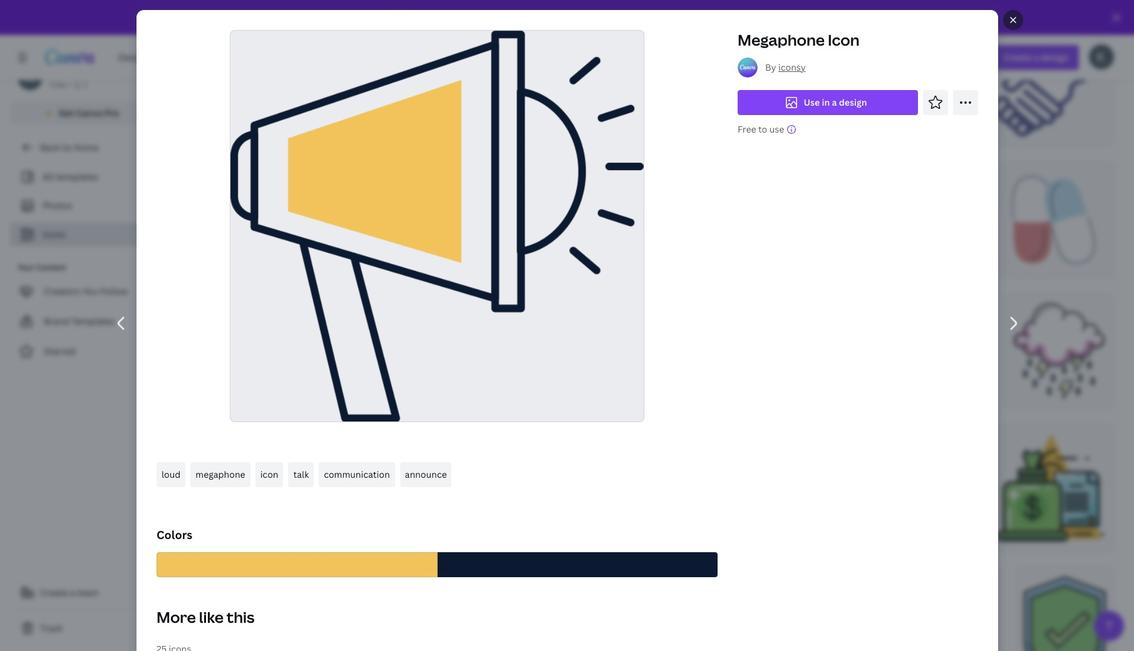 Task type: describe. For each thing, give the bounding box(es) containing it.
stormy cloud icon image
[[1014, 304, 1105, 399]]

you
[[82, 286, 98, 297]]

free for free •
[[50, 80, 66, 90]]

use in a design
[[803, 96, 867, 108]]

a inside "button"
[[70, 587, 75, 599]]

communication
[[324, 469, 390, 481]]

a inside button
[[832, 96, 837, 108]]

team holding hands flat style icon image
[[453, 35, 556, 137]]

in
[[822, 96, 830, 108]]

trash link
[[10, 617, 163, 642]]

receipt commercial with money symbol image
[[578, 577, 683, 652]]

communication link
[[319, 463, 395, 488]]

free •
[[50, 80, 71, 90]]

talk link
[[288, 463, 314, 488]]

templates
[[72, 316, 115, 328]]

follow
[[100, 286, 128, 297]]

summer vacation theme icon image
[[461, 577, 545, 652]]

clock icon image
[[185, 434, 311, 542]]

design
[[839, 96, 867, 108]]

to for free
[[758, 123, 767, 135]]

creators you follow link
[[10, 279, 163, 304]]

loud
[[161, 469, 180, 481]]

creators
[[44, 286, 80, 297]]

school bus icon image
[[333, 172, 481, 268]]

icon
[[260, 469, 278, 481]]

earth icon image
[[185, 304, 299, 399]]

brand
[[44, 316, 69, 328]]

use
[[769, 123, 784, 135]]

team
[[77, 587, 99, 599]]

create
[[40, 587, 68, 599]]

$
[[579, 263, 584, 273]]

creators you follow
[[44, 286, 128, 297]]

money bag dollar filled icon image
[[323, 577, 428, 652]]

get
[[59, 107, 74, 119]]

relationship intelligence managment image
[[617, 172, 714, 268]]

megaphone icon image
[[230, 31, 643, 422]]

megaphone icon
[[737, 29, 859, 50]]

1
[[83, 80, 87, 90]]

announce
[[405, 469, 446, 481]]

all templates
[[43, 171, 98, 183]]

icons
[[43, 229, 65, 240]]

•
[[68, 80, 71, 90]]

free to use
[[737, 123, 784, 135]]

photos link
[[18, 194, 155, 218]]

this
[[226, 607, 254, 628]]

health capsules free form style icon image
[[1009, 172, 1104, 268]]

office books detailed   style icons image
[[348, 434, 457, 542]]

home
[[74, 142, 99, 153]]

all
[[43, 171, 54, 183]]

like
[[199, 607, 223, 628]]

top level navigation element
[[110, 45, 503, 70]]

get canva pro button
[[10, 101, 163, 125]]

all templates link
[[18, 165, 155, 189]]



Task type: vqa. For each thing, say whether or not it's contained in the screenshot.
starred link
yes



Task type: locate. For each thing, give the bounding box(es) containing it.
warning alert sign industrial safety fill image
[[299, 35, 417, 137]]

free left "•"
[[50, 80, 66, 90]]

1 vertical spatial a
[[70, 587, 75, 599]]

notes music with hearts detailed image
[[184, 172, 291, 268]]

announce link
[[400, 463, 451, 488]]

smartphone technology detailed   style icon image
[[599, 304, 696, 399]]

0 vertical spatial a
[[832, 96, 837, 108]]

use in a design button
[[737, 90, 918, 115]]

pro
[[105, 107, 119, 119]]

use
[[803, 96, 819, 108]]

megaphone
[[737, 29, 824, 50]]

more
[[156, 607, 196, 628]]

megaphone
[[195, 469, 245, 481]]

trash
[[40, 623, 63, 635]]

school bell icon image
[[719, 577, 836, 652]]

to
[[758, 123, 767, 135], [62, 142, 71, 153]]

shield protection check mark internet flat line style image
[[1024, 577, 1106, 652]]

back
[[40, 142, 60, 153]]

financial image
[[996, 434, 1104, 542]]

templates
[[56, 171, 98, 183]]

by
[[765, 61, 776, 73]]

free for free to use
[[737, 123, 756, 135]]

to left the use
[[758, 123, 767, 135]]

a
[[832, 96, 837, 108], [70, 587, 75, 599]]

your
[[18, 262, 34, 273]]

iconsy
[[778, 61, 805, 73]]

colors
[[156, 528, 192, 543]]

back to home link
[[10, 135, 163, 160]]

a right in
[[832, 96, 837, 108]]

free left the use
[[737, 123, 756, 135]]

to right back
[[62, 142, 71, 153]]

photos
[[43, 200, 72, 212]]

0 horizontal spatial to
[[62, 142, 71, 153]]

your content
[[18, 262, 66, 273]]

create a team
[[40, 587, 99, 599]]

starred
[[44, 346, 76, 358]]

more like this
[[156, 607, 254, 628]]

gesture left right image
[[591, 35, 697, 137]]

None search field
[[533, 45, 908, 70]]

1 horizontal spatial free
[[737, 123, 756, 135]]

icon link
[[255, 463, 283, 488]]

brand templates link
[[10, 309, 163, 334]]

1 horizontal spatial a
[[832, 96, 837, 108]]

create a team button
[[10, 581, 163, 606]]

content
[[36, 262, 66, 273]]

talking speech bubble flat style icon image
[[478, 304, 565, 399]]

0 vertical spatial to
[[758, 123, 767, 135]]

to for back
[[62, 142, 71, 153]]

school chalkboard detail style icon image
[[181, 35, 264, 137]]

1 horizontal spatial to
[[758, 123, 767, 135]]

plant grow image
[[519, 172, 585, 268]]

talk
[[293, 469, 309, 481]]

back to home
[[40, 142, 99, 153]]

get canva pro
[[59, 107, 119, 119]]

personal
[[50, 66, 87, 78]]

team holding hands fill style icon image
[[952, 35, 1100, 137]]

cryptocurrency image
[[337, 304, 443, 399]]

canva
[[76, 107, 102, 119]]

zodiac sign icon image
[[183, 577, 288, 652]]

a left team
[[70, 587, 75, 599]]

1 vertical spatial to
[[62, 142, 71, 153]]

iconsy link
[[778, 61, 805, 73]]

by iconsy
[[765, 61, 805, 73]]

1 vertical spatial free
[[737, 123, 756, 135]]

megaphone link
[[190, 463, 250, 488]]

starred link
[[10, 339, 163, 364]]

icon
[[827, 29, 859, 50]]

0 vertical spatial free
[[50, 80, 66, 90]]

0 horizontal spatial a
[[70, 587, 75, 599]]

0 horizontal spatial free
[[50, 80, 66, 90]]

free
[[50, 80, 66, 90], [737, 123, 756, 135]]

loud link
[[156, 463, 185, 488]]

brand templates
[[44, 316, 115, 328]]

talk bubble message communication icon free form image
[[739, 35, 907, 137]]



